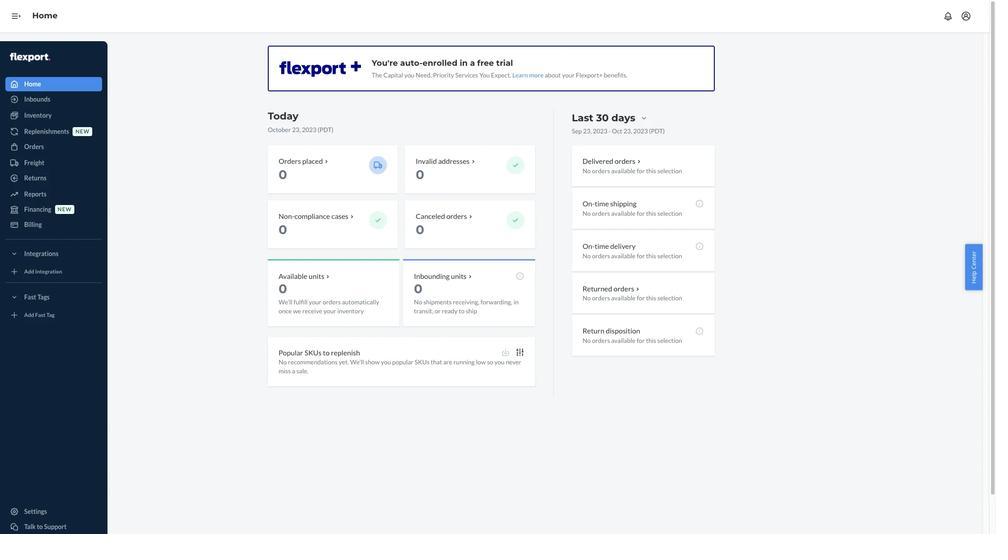 Task type: describe. For each thing, give the bounding box(es) containing it.
no orders available for this selection for on-time shipping
[[583, 210, 683, 217]]

1 for from the top
[[637, 167, 645, 175]]

4 for from the top
[[637, 295, 645, 302]]

open account menu image
[[962, 11, 972, 22]]

no orders available for this selection for on-time delivery
[[583, 252, 683, 260]]

inbounds link
[[5, 92, 102, 107]]

disposition
[[606, 327, 641, 335]]

add for add integration
[[24, 269, 34, 275]]

last 30 days
[[572, 112, 636, 124]]

fulfill
[[294, 298, 308, 306]]

0 vertical spatial home
[[32, 11, 58, 21]]

inventory link
[[5, 108, 102, 123]]

flexport+
[[576, 71, 603, 79]]

no inside 0 no shipments receiving, forwarding, in transit, or ready to ship
[[414, 298, 423, 306]]

integrations
[[24, 250, 59, 258]]

( inside today october 23, 2023 ( pdt )
[[318, 126, 320, 134]]

1 horizontal spatial your
[[324, 307, 336, 315]]

freight link
[[5, 156, 102, 170]]

inbounds
[[24, 95, 50, 103]]

fast tags button
[[5, 290, 102, 305]]

trial
[[497, 58, 514, 68]]

orders right canceled
[[447, 212, 467, 220]]

yet.
[[339, 359, 349, 366]]

open notifications image
[[944, 11, 954, 22]]

ship
[[466, 307, 477, 315]]

returned orders
[[583, 284, 635, 293]]

canceled
[[416, 212, 445, 220]]

this for return disposition
[[647, 337, 657, 345]]

returned
[[583, 284, 613, 293]]

auto-
[[400, 58, 423, 68]]

no orders available for this selection for return disposition
[[583, 337, 683, 345]]

new for financing
[[58, 206, 72, 213]]

miss
[[279, 368, 291, 375]]

units for inbounding units
[[451, 272, 467, 280]]

1 horizontal spatial to
[[323, 349, 330, 357]]

orders down the return
[[593, 337, 611, 345]]

selection for on-time delivery
[[658, 252, 683, 260]]

canceled orders
[[416, 212, 467, 220]]

units for available units
[[309, 272, 325, 280]]

we
[[293, 307, 301, 315]]

returns link
[[5, 171, 102, 186]]

on-time delivery
[[583, 242, 636, 250]]

inventory
[[338, 307, 364, 315]]

expect.
[[491, 71, 512, 79]]

low
[[476, 359, 486, 366]]

in inside 0 no shipments receiving, forwarding, in transit, or ready to ship
[[514, 298, 519, 306]]

time for delivery
[[595, 242, 609, 250]]

help
[[971, 271, 979, 284]]

about
[[545, 71, 561, 79]]

non-compliance cases
[[279, 212, 349, 220]]

popular
[[279, 349, 303, 357]]

today
[[268, 110, 299, 122]]

1 horizontal spatial (
[[650, 127, 652, 135]]

orders link
[[5, 140, 102, 154]]

2023 inside today october 23, 2023 ( pdt )
[[302, 126, 317, 134]]

open navigation image
[[11, 11, 22, 22]]

tag
[[47, 312, 55, 319]]

orders down returned
[[593, 295, 611, 302]]

time for shipping
[[595, 199, 609, 208]]

0 we'll fulfill your orders automatically once we receive your inventory
[[279, 281, 380, 315]]

no inside no recommendations yet. we'll show you popular skus that are running low so you never miss a sale.
[[279, 359, 287, 366]]

return
[[583, 327, 605, 335]]

once
[[279, 307, 292, 315]]

2 horizontal spatial you
[[495, 359, 505, 366]]

2 horizontal spatial 2023
[[634, 127, 648, 135]]

your inside you're auto-enrolled in a free trial the capital you need, priority services you expect. learn more about your flexport+ benefits.
[[563, 71, 575, 79]]

0 for orders
[[279, 167, 287, 182]]

october
[[268, 126, 291, 134]]

we'll inside 0 we'll fulfill your orders automatically once we receive your inventory
[[279, 298, 293, 306]]

talk to support
[[24, 524, 67, 531]]

fast tags
[[24, 294, 50, 301]]

new for replenishments
[[76, 128, 90, 135]]

you inside you're auto-enrolled in a free trial the capital you need, priority services you expect. learn more about your flexport+ benefits.
[[405, 71, 415, 79]]

4 no orders available for this selection from the top
[[583, 295, 683, 302]]

no down on-time shipping
[[583, 210, 591, 217]]

settings
[[24, 508, 47, 516]]

a inside no recommendations yet. we'll show you popular skus that are running low so you never miss a sale.
[[292, 368, 295, 375]]

-
[[609, 127, 611, 135]]

available for on-time shipping
[[612, 210, 636, 217]]

help center button
[[966, 244, 984, 290]]

delivery
[[611, 242, 636, 250]]

orders down delivered
[[593, 167, 611, 175]]

billing link
[[5, 218, 102, 232]]

help center
[[971, 251, 979, 284]]

add fast tag link
[[5, 308, 102, 323]]

available for on-time delivery
[[612, 252, 636, 260]]

1 vertical spatial home
[[24, 80, 41, 88]]

30
[[597, 112, 609, 124]]

available
[[279, 272, 308, 280]]

learn more link
[[513, 71, 544, 79]]

invalid addresses
[[416, 157, 470, 165]]

inbounding
[[414, 272, 450, 280]]

0 for non-
[[279, 222, 287, 237]]

returns
[[24, 174, 47, 182]]

this for on-time shipping
[[647, 210, 657, 217]]

we'll inside no recommendations yet. we'll show you popular skus that are running low so you never miss a sale.
[[350, 359, 364, 366]]

reports link
[[5, 187, 102, 202]]

running
[[454, 359, 475, 366]]

add for add fast tag
[[24, 312, 34, 319]]

no down 'on-time delivery'
[[583, 252, 591, 260]]

23, inside today october 23, 2023 ( pdt )
[[292, 126, 301, 134]]

for for return disposition
[[637, 337, 645, 345]]

last
[[572, 112, 594, 124]]

fast inside dropdown button
[[24, 294, 36, 301]]

inventory
[[24, 112, 52, 119]]

that
[[431, 359, 442, 366]]

compliance
[[295, 212, 330, 220]]

for for on-time delivery
[[637, 252, 645, 260]]

no recommendations yet. we'll show you popular skus that are running low so you never miss a sale.
[[279, 359, 522, 375]]

add integration
[[24, 269, 62, 275]]

0 vertical spatial home link
[[32, 11, 58, 21]]



Task type: vqa. For each thing, say whether or not it's contained in the screenshot.
Flexport
no



Task type: locate. For each thing, give the bounding box(es) containing it.
0 vertical spatial orders
[[24, 143, 44, 151]]

sep
[[572, 127, 582, 135]]

2 vertical spatial to
[[37, 524, 43, 531]]

transit,
[[414, 307, 434, 315]]

23,
[[292, 126, 301, 134], [584, 127, 592, 135], [624, 127, 633, 135]]

need,
[[416, 71, 432, 79]]

priority
[[433, 71, 454, 79]]

1 vertical spatial fast
[[35, 312, 45, 319]]

0 for canceled
[[416, 222, 425, 237]]

1 vertical spatial new
[[58, 206, 72, 213]]

benefits.
[[604, 71, 628, 79]]

2 time from the top
[[595, 242, 609, 250]]

4 this from the top
[[647, 295, 657, 302]]

talk to support link
[[5, 520, 102, 535]]

your up receive
[[309, 298, 322, 306]]

or
[[435, 307, 441, 315]]

0 horizontal spatial units
[[309, 272, 325, 280]]

shipping
[[611, 199, 637, 208]]

sale.
[[297, 368, 309, 375]]

settings link
[[5, 505, 102, 520]]

0 horizontal spatial your
[[309, 298, 322, 306]]

1 available from the top
[[612, 167, 636, 175]]

today october 23, 2023 ( pdt )
[[268, 110, 334, 134]]

1 vertical spatial home link
[[5, 77, 102, 91]]

popular
[[393, 359, 414, 366]]

home up inbounds
[[24, 80, 41, 88]]

on-
[[583, 199, 595, 208], [583, 242, 595, 250]]

1 units from the left
[[309, 272, 325, 280]]

you're auto-enrolled in a free trial the capital you need, priority services you expect. learn more about your flexport+ benefits.
[[372, 58, 628, 79]]

1 horizontal spatial a
[[470, 58, 475, 68]]

to right the talk
[[37, 524, 43, 531]]

3 for from the top
[[637, 252, 645, 260]]

invalid
[[416, 157, 437, 165]]

delivered orders button
[[583, 156, 643, 167]]

2023 down days
[[634, 127, 648, 135]]

to left ship
[[459, 307, 465, 315]]

selection for on-time shipping
[[658, 210, 683, 217]]

a left sale.
[[292, 368, 295, 375]]

1 vertical spatial to
[[323, 349, 330, 357]]

2 horizontal spatial to
[[459, 307, 465, 315]]

1 time from the top
[[595, 199, 609, 208]]

2023 left -
[[593, 127, 608, 135]]

recommendations
[[288, 359, 338, 366]]

available units
[[279, 272, 325, 280]]

addresses
[[439, 157, 470, 165]]

2 available from the top
[[612, 210, 636, 217]]

oct
[[613, 127, 623, 135]]

0 vertical spatial a
[[470, 58, 475, 68]]

time
[[595, 199, 609, 208], [595, 242, 609, 250]]

2 horizontal spatial 23,
[[624, 127, 633, 135]]

1 horizontal spatial units
[[451, 272, 467, 280]]

flexport logo image
[[10, 53, 50, 62]]

so
[[487, 359, 494, 366]]

0 vertical spatial your
[[563, 71, 575, 79]]

add inside add integration link
[[24, 269, 34, 275]]

) inside today october 23, 2023 ( pdt )
[[332, 126, 334, 134]]

add left 'integration'
[[24, 269, 34, 275]]

in inside you're auto-enrolled in a free trial the capital you need, priority services you expect. learn more about your flexport+ benefits.
[[460, 58, 468, 68]]

2023 right october
[[302, 126, 317, 134]]

1 vertical spatial add
[[24, 312, 34, 319]]

cases
[[332, 212, 349, 220]]

4 available from the top
[[612, 295, 636, 302]]

orders for orders
[[24, 143, 44, 151]]

on-time shipping
[[583, 199, 637, 208]]

available for return disposition
[[612, 337, 636, 345]]

1 horizontal spatial in
[[514, 298, 519, 306]]

units
[[309, 272, 325, 280], [451, 272, 467, 280]]

1 horizontal spatial you
[[405, 71, 415, 79]]

add down fast tags
[[24, 312, 34, 319]]

automatically
[[342, 298, 380, 306]]

add inside add fast tag link
[[24, 312, 34, 319]]

orders up freight
[[24, 143, 44, 151]]

no orders available for this selection
[[583, 167, 683, 175], [583, 210, 683, 217], [583, 252, 683, 260], [583, 295, 683, 302], [583, 337, 683, 345]]

23, right sep on the top of page
[[584, 127, 592, 135]]

available down returned orders button
[[612, 295, 636, 302]]

selection
[[658, 167, 683, 175], [658, 210, 683, 217], [658, 252, 683, 260], [658, 295, 683, 302], [658, 337, 683, 345]]

to inside 0 no shipments receiving, forwarding, in transit, or ready to ship
[[459, 307, 465, 315]]

( up placed
[[318, 126, 320, 134]]

skus
[[305, 349, 322, 357], [415, 359, 430, 366]]

5 available from the top
[[612, 337, 636, 345]]

skus up recommendations at the left of page
[[305, 349, 322, 357]]

23, right october
[[292, 126, 301, 134]]

non-
[[279, 212, 295, 220]]

2 vertical spatial your
[[324, 307, 336, 315]]

0 horizontal spatial to
[[37, 524, 43, 531]]

returned orders button
[[583, 284, 642, 294]]

0
[[279, 167, 287, 182], [416, 167, 425, 182], [279, 222, 287, 237], [416, 222, 425, 237], [279, 281, 287, 297], [414, 281, 423, 297]]

1 vertical spatial orders
[[279, 157, 301, 165]]

orders down 'on-time delivery'
[[593, 252, 611, 260]]

5 this from the top
[[647, 337, 657, 345]]

0 for invalid
[[416, 167, 425, 182]]

0 vertical spatial in
[[460, 58, 468, 68]]

billing
[[24, 221, 42, 229]]

0 inside 0 no shipments receiving, forwarding, in transit, or ready to ship
[[414, 281, 423, 297]]

days
[[612, 112, 636, 124]]

0 horizontal spatial (
[[318, 126, 320, 134]]

0 horizontal spatial )
[[332, 126, 334, 134]]

your right the about
[[563, 71, 575, 79]]

skus left that
[[415, 359, 430, 366]]

available
[[612, 167, 636, 175], [612, 210, 636, 217], [612, 252, 636, 260], [612, 295, 636, 302], [612, 337, 636, 345]]

0 down inbounding
[[414, 281, 423, 297]]

1 vertical spatial time
[[595, 242, 609, 250]]

units up 0 no shipments receiving, forwarding, in transit, or ready to ship
[[451, 272, 467, 280]]

2 selection from the top
[[658, 210, 683, 217]]

available down disposition
[[612, 337, 636, 345]]

no up the miss
[[279, 359, 287, 366]]

1 horizontal spatial pdt
[[652, 127, 664, 135]]

you down auto-
[[405, 71, 415, 79]]

0 down available
[[279, 281, 287, 297]]

1 horizontal spatial orders
[[279, 157, 301, 165]]

orders up inventory at the left of page
[[323, 298, 341, 306]]

your right receive
[[324, 307, 336, 315]]

freight
[[24, 159, 44, 167]]

5 no orders available for this selection from the top
[[583, 337, 683, 345]]

available down delivered orders button
[[612, 167, 636, 175]]

add integration link
[[5, 265, 102, 279]]

a
[[470, 58, 475, 68], [292, 368, 295, 375]]

popular skus to replenish
[[279, 349, 360, 357]]

1 horizontal spatial skus
[[415, 359, 430, 366]]

0 no shipments receiving, forwarding, in transit, or ready to ship
[[414, 281, 519, 315]]

orders for orders placed
[[279, 157, 301, 165]]

orders down on-time shipping
[[593, 210, 611, 217]]

placed
[[303, 157, 323, 165]]

receive
[[303, 307, 323, 315]]

center
[[971, 251, 979, 269]]

in up services
[[460, 58, 468, 68]]

home right open navigation image
[[32, 11, 58, 21]]

to
[[459, 307, 465, 315], [323, 349, 330, 357], [37, 524, 43, 531]]

no up transit,
[[414, 298, 423, 306]]

for
[[637, 167, 645, 175], [637, 210, 645, 217], [637, 252, 645, 260], [637, 295, 645, 302], [637, 337, 645, 345]]

1 no orders available for this selection from the top
[[583, 167, 683, 175]]

5 for from the top
[[637, 337, 645, 345]]

for for on-time shipping
[[637, 210, 645, 217]]

0 vertical spatial skus
[[305, 349, 322, 357]]

replenishments
[[24, 128, 69, 135]]

new down reports link
[[58, 206, 72, 213]]

talk
[[24, 524, 36, 531]]

no
[[583, 167, 591, 175], [583, 210, 591, 217], [583, 252, 591, 260], [583, 295, 591, 302], [414, 298, 423, 306], [583, 337, 591, 345], [279, 359, 287, 366]]

orders inside 0 we'll fulfill your orders automatically once we receive your inventory
[[323, 298, 341, 306]]

1 add from the top
[[24, 269, 34, 275]]

orders left placed
[[279, 157, 301, 165]]

1 vertical spatial on-
[[583, 242, 595, 250]]

free
[[478, 58, 494, 68]]

0 horizontal spatial orders
[[24, 143, 44, 151]]

1 horizontal spatial 2023
[[593, 127, 608, 135]]

0 vertical spatial new
[[76, 128, 90, 135]]

0 horizontal spatial 2023
[[302, 126, 317, 134]]

4 selection from the top
[[658, 295, 683, 302]]

0 down orders placed
[[279, 167, 287, 182]]

1 vertical spatial we'll
[[350, 359, 364, 366]]

return disposition
[[583, 327, 641, 335]]

you right so
[[495, 359, 505, 366]]

selection for return disposition
[[658, 337, 683, 345]]

23, right 'oct'
[[624, 127, 633, 135]]

skus inside no recommendations yet. we'll show you popular skus that are running low so you never miss a sale.
[[415, 359, 430, 366]]

3 available from the top
[[612, 252, 636, 260]]

1 horizontal spatial new
[[76, 128, 90, 135]]

0 vertical spatial to
[[459, 307, 465, 315]]

1 vertical spatial a
[[292, 368, 295, 375]]

you're
[[372, 58, 398, 68]]

2 for from the top
[[637, 210, 645, 217]]

pdt right 'oct'
[[652, 127, 664, 135]]

no orders available for this selection down returned orders button
[[583, 295, 683, 302]]

home link right open navigation image
[[32, 11, 58, 21]]

0 vertical spatial add
[[24, 269, 34, 275]]

0 vertical spatial time
[[595, 199, 609, 208]]

1 vertical spatial your
[[309, 298, 322, 306]]

new
[[76, 128, 90, 135], [58, 206, 72, 213]]

a left free
[[470, 58, 475, 68]]

pdt up placed
[[320, 126, 332, 134]]

never
[[506, 359, 522, 366]]

0 horizontal spatial you
[[381, 359, 391, 366]]

new up orders link on the left top of page
[[76, 128, 90, 135]]

no orders available for this selection down delivery at the top of the page
[[583, 252, 683, 260]]

learn
[[513, 71, 528, 79]]

0 down canceled
[[416, 222, 425, 237]]

ready
[[442, 307, 458, 315]]

no orders available for this selection down delivered orders button
[[583, 167, 683, 175]]

fast left tag at bottom left
[[35, 312, 45, 319]]

you
[[405, 71, 415, 79], [381, 359, 391, 366], [495, 359, 505, 366]]

delivered orders
[[583, 157, 636, 165]]

available down delivery at the top of the page
[[612, 252, 636, 260]]

on- left shipping
[[583, 199, 595, 208]]

integration
[[35, 269, 62, 275]]

financing
[[24, 206, 51, 213]]

shipments
[[424, 298, 452, 306]]

home link
[[32, 11, 58, 21], [5, 77, 102, 91]]

0 vertical spatial fast
[[24, 294, 36, 301]]

2 units from the left
[[451, 272, 467, 280]]

you right show
[[381, 359, 391, 366]]

inbounding units
[[414, 272, 467, 280]]

2 this from the top
[[647, 210, 657, 217]]

1 horizontal spatial we'll
[[350, 359, 364, 366]]

0 horizontal spatial 23,
[[292, 126, 301, 134]]

no orders available for this selection down disposition
[[583, 337, 683, 345]]

3 selection from the top
[[658, 252, 683, 260]]

1 horizontal spatial )
[[664, 127, 665, 135]]

sep 23, 2023 - oct 23, 2023 ( pdt )
[[572, 127, 665, 135]]

0 horizontal spatial new
[[58, 206, 72, 213]]

time left delivery at the top of the page
[[595, 242, 609, 250]]

1 vertical spatial in
[[514, 298, 519, 306]]

orders right returned
[[614, 284, 635, 293]]

receiving,
[[453, 298, 480, 306]]

units right available
[[309, 272, 325, 280]]

2 on- from the top
[[583, 242, 595, 250]]

this
[[647, 167, 657, 175], [647, 210, 657, 217], [647, 252, 657, 260], [647, 295, 657, 302], [647, 337, 657, 345]]

services
[[456, 71, 479, 79]]

2 horizontal spatial your
[[563, 71, 575, 79]]

1 horizontal spatial 23,
[[584, 127, 592, 135]]

we'll up once
[[279, 298, 293, 306]]

home link up inbounds link
[[5, 77, 102, 91]]

this for on-time delivery
[[647, 252, 657, 260]]

no down the return
[[583, 337, 591, 345]]

no down delivered
[[583, 167, 591, 175]]

are
[[444, 359, 453, 366]]

( right 'oct'
[[650, 127, 652, 135]]

support
[[44, 524, 67, 531]]

5 selection from the top
[[658, 337, 683, 345]]

in right forwarding,
[[514, 298, 519, 306]]

0 horizontal spatial we'll
[[279, 298, 293, 306]]

on- for on-time shipping
[[583, 199, 595, 208]]

2 no orders available for this selection from the top
[[583, 210, 683, 217]]

time left shipping
[[595, 199, 609, 208]]

0 vertical spatial we'll
[[279, 298, 293, 306]]

add fast tag
[[24, 312, 55, 319]]

0 down the non-
[[279, 222, 287, 237]]

3 no orders available for this selection from the top
[[583, 252, 683, 260]]

0 horizontal spatial in
[[460, 58, 468, 68]]

0 horizontal spatial a
[[292, 368, 295, 375]]

0 inside 0 we'll fulfill your orders automatically once we receive your inventory
[[279, 281, 287, 297]]

to up recommendations at the left of page
[[323, 349, 330, 357]]

fast
[[24, 294, 36, 301], [35, 312, 45, 319]]

on- for on-time delivery
[[583, 242, 595, 250]]

1 on- from the top
[[583, 199, 595, 208]]

the
[[372, 71, 383, 79]]

available down shipping
[[612, 210, 636, 217]]

0 horizontal spatial skus
[[305, 349, 322, 357]]

orders right delivered
[[615, 157, 636, 165]]

pdt inside today october 23, 2023 ( pdt )
[[320, 126, 332, 134]]

2 add from the top
[[24, 312, 34, 319]]

1 vertical spatial skus
[[415, 359, 430, 366]]

0 vertical spatial on-
[[583, 199, 595, 208]]

on- left delivery at the top of the page
[[583, 242, 595, 250]]

no orders available for this selection down shipping
[[583, 210, 683, 217]]

reports
[[24, 191, 47, 198]]

tags
[[37, 294, 50, 301]]

1 selection from the top
[[658, 167, 683, 175]]

0 horizontal spatial pdt
[[320, 126, 332, 134]]

fast left tags
[[24, 294, 36, 301]]

a inside you're auto-enrolled in a free trial the capital you need, priority services you expect. learn more about your flexport+ benefits.
[[470, 58, 475, 68]]

3 this from the top
[[647, 252, 657, 260]]

we'll right "yet."
[[350, 359, 364, 366]]

0 down invalid at the left of the page
[[416, 167, 425, 182]]

1 this from the top
[[647, 167, 657, 175]]

integrations button
[[5, 247, 102, 261]]

no down returned
[[583, 295, 591, 302]]



